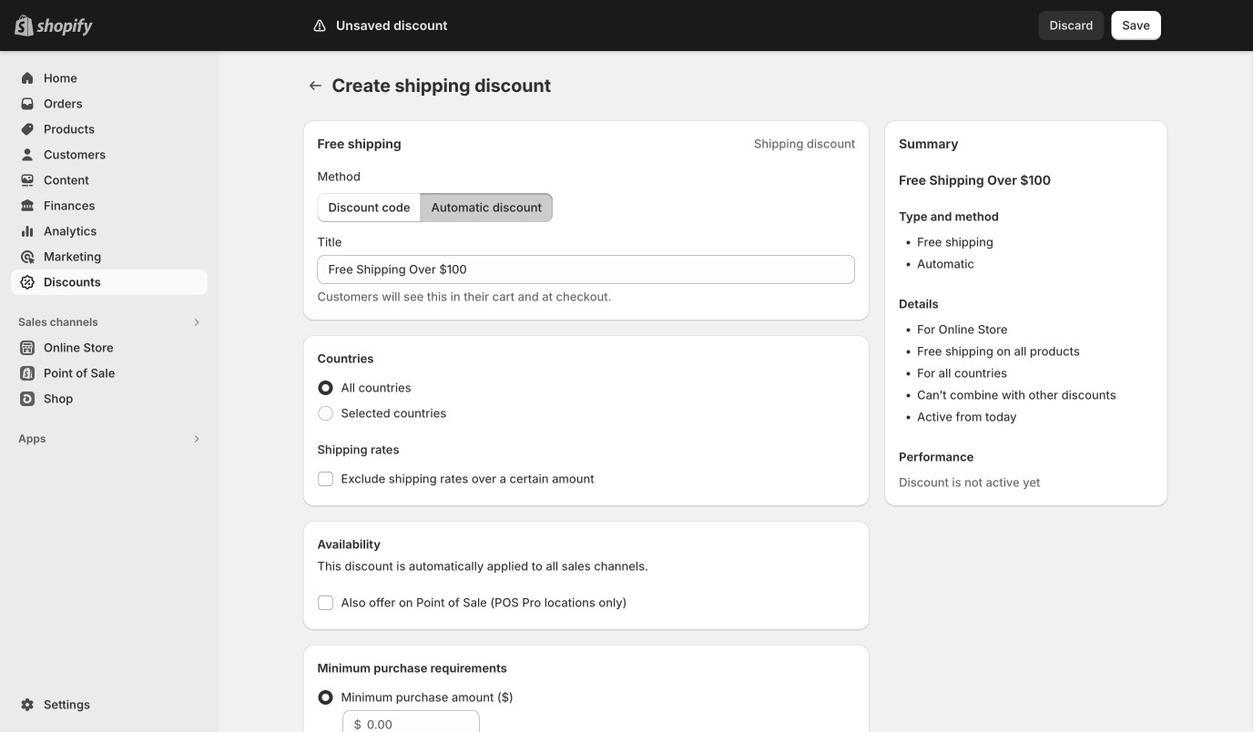 Task type: describe. For each thing, give the bounding box(es) containing it.
shopify image
[[36, 18, 93, 36]]



Task type: locate. For each thing, give the bounding box(es) containing it.
None text field
[[317, 255, 856, 284]]

0.00 text field
[[367, 711, 480, 732]]



Task type: vqa. For each thing, say whether or not it's contained in the screenshot.
Search customers TEXT FIELD
no



